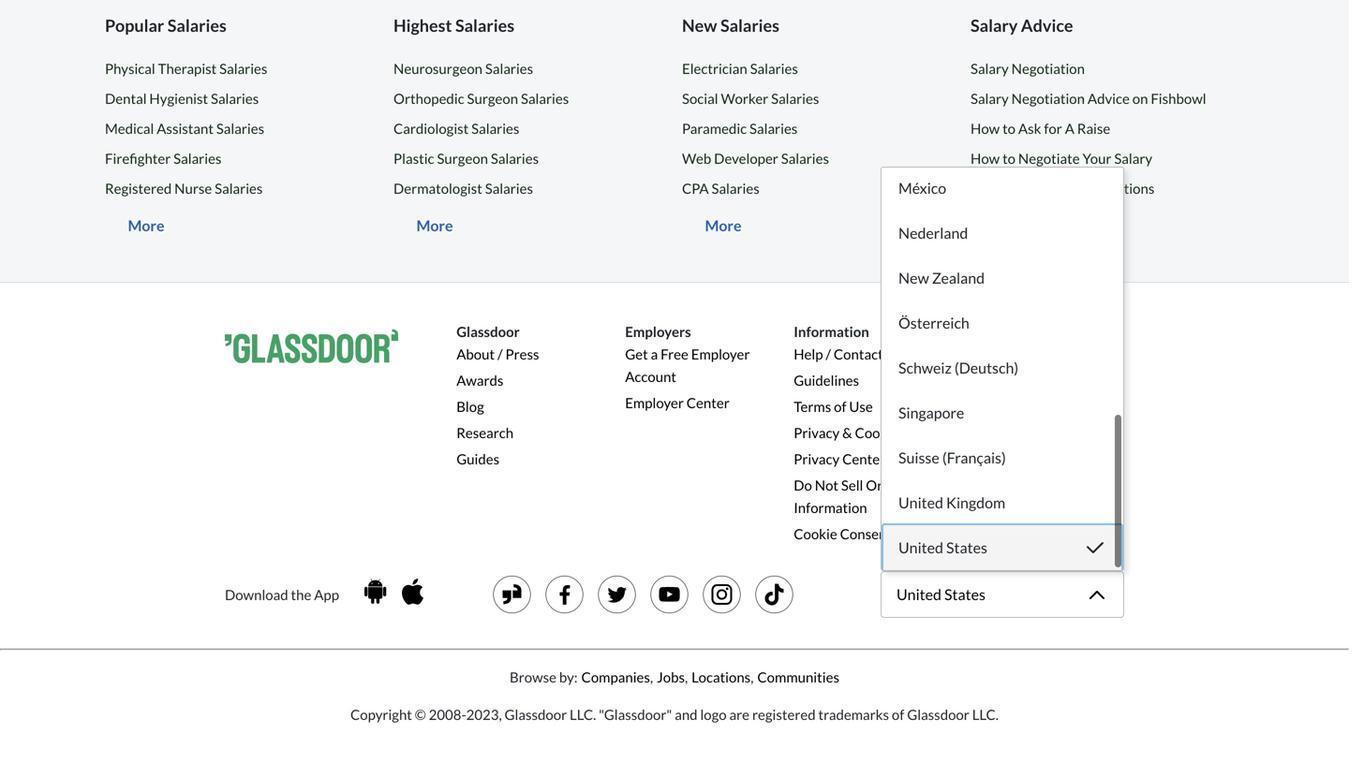 Task type: vqa. For each thing, say whether or not it's contained in the screenshot.


Task type: describe. For each thing, give the bounding box(es) containing it.
dermatologist salaries
[[394, 180, 533, 197]]

us inside work with us advertisers careers
[[1036, 324, 1052, 340]]

nurse
[[174, 180, 212, 197]]

fishbowl
[[1151, 90, 1207, 107]]

&
[[843, 425, 852, 442]]

careers link
[[963, 372, 1011, 389]]

a
[[651, 346, 658, 363]]

are
[[730, 707, 750, 724]]

popular
[[105, 15, 164, 36]]

2 llc. from the left
[[972, 707, 999, 724]]

orthopedic
[[394, 90, 464, 107]]

plastic
[[394, 150, 434, 167]]

plastic surgeon salaries
[[394, 150, 539, 167]]

my
[[924, 477, 944, 494]]

ask
[[1019, 120, 1042, 137]]

download
[[225, 587, 288, 604]]

physical
[[105, 60, 155, 77]]

2 privacy from the top
[[794, 451, 840, 468]]

help
[[794, 346, 823, 363]]

work
[[963, 324, 998, 340]]

how for how to negotiate your salary
[[971, 150, 1000, 167]]

cardiologist
[[394, 120, 469, 137]]

cardiologist salaries link
[[394, 120, 520, 137]]

therapist
[[158, 60, 217, 77]]

to for ask
[[1003, 120, 1016, 137]]

dermatologist
[[394, 180, 482, 197]]

companies link
[[581, 669, 650, 686]]

terms of use link
[[794, 398, 873, 415]]

salaries up web developer salaries link
[[750, 120, 798, 137]]

privacy center link
[[794, 451, 886, 468]]

united states option
[[884, 526, 1122, 571]]

on
[[1133, 90, 1148, 107]]

common
[[971, 180, 1027, 197]]

consent
[[840, 526, 892, 543]]

awards
[[457, 372, 504, 389]]

glassdoor about / press awards blog research guides
[[457, 324, 539, 468]]

do not sell or share my information link
[[794, 477, 944, 517]]

cardiologist salaries
[[394, 120, 520, 137]]

1 information from the top
[[794, 324, 869, 340]]

glassdoor right trademarks on the right of the page
[[907, 707, 970, 724]]

web developer salaries link
[[682, 150, 829, 167]]

get a free employer account link
[[625, 346, 750, 385]]

hygienist
[[149, 90, 208, 107]]

about / press link
[[457, 346, 539, 363]]

research link
[[457, 425, 514, 442]]

salaries down orthopedic surgeon salaries
[[472, 120, 520, 137]]

suisse
[[899, 449, 940, 467]]

salaries right assistant
[[216, 120, 264, 137]]

salaries right worker
[[771, 90, 819, 107]]

salary for salary advice
[[971, 15, 1018, 36]]

salaries up social worker salaries 'link'
[[750, 60, 798, 77]]

salaries up nurse
[[174, 150, 222, 167]]

surgeon for plastic
[[437, 150, 488, 167]]

united kingdom
[[899, 494, 1006, 512]]

österreich
[[899, 314, 970, 332]]

with
[[1001, 324, 1033, 340]]

to for negotiate
[[1003, 150, 1016, 167]]

new for new salaries
[[682, 15, 717, 36]]

us inside information help / contact us guidelines terms of use privacy & cookies privacy center do not sell or share my information cookie consent tool
[[886, 346, 902, 363]]

states
[[947, 539, 988, 557]]

singapore
[[899, 404, 965, 422]]

dental hygienist salaries
[[105, 90, 259, 107]]

communities link
[[758, 669, 840, 686]]

blog
[[457, 398, 484, 415]]

browse by: companies jobs locations communities
[[510, 669, 840, 686]]

paramedic
[[682, 120, 747, 137]]

0 horizontal spatial employer
[[625, 395, 684, 412]]

social
[[682, 90, 718, 107]]

the
[[291, 587, 311, 604]]

research
[[457, 425, 514, 442]]

electrician salaries link
[[682, 60, 798, 77]]

kingdom
[[947, 494, 1006, 512]]

salary advice
[[971, 15, 1073, 36]]

salaries right hygienist
[[211, 90, 259, 107]]

popular salaries
[[105, 15, 227, 36]]

help / contact us link
[[794, 346, 902, 363]]

glassdoor inside glassdoor about / press awards blog research guides
[[457, 324, 520, 340]]

medical assistant salaries link
[[105, 120, 264, 137]]

careers
[[963, 372, 1011, 389]]

communities
[[758, 669, 840, 686]]

logo
[[700, 707, 727, 724]]

how to ask for a raise
[[971, 120, 1111, 137]]

about
[[457, 346, 495, 363]]

do
[[794, 477, 812, 494]]

salary up the questions
[[1115, 150, 1153, 167]]

sell
[[841, 477, 863, 494]]

interview
[[1030, 180, 1089, 197]]

salaries right nurse
[[215, 180, 263, 197]]

account
[[625, 368, 677, 385]]

jobs link
[[657, 669, 685, 686]]

share
[[886, 477, 921, 494]]

méxico
[[899, 179, 947, 197]]

orthopedic surgeon salaries link
[[394, 90, 569, 107]]

for
[[1044, 120, 1062, 137]]

surgeon for orthopedic
[[467, 90, 518, 107]]

guidelines link
[[794, 372, 859, 389]]

employers
[[625, 324, 691, 340]]

jobs
[[657, 669, 685, 686]]

(français)
[[943, 449, 1006, 467]]



Task type: locate. For each thing, give the bounding box(es) containing it.
1 how from the top
[[971, 120, 1000, 137]]

employer right free
[[691, 346, 750, 363]]

0 vertical spatial negotiation
[[1012, 60, 1085, 77]]

0 vertical spatial center
[[687, 395, 730, 412]]

paramedic salaries
[[682, 120, 798, 137]]

0 vertical spatial new
[[682, 15, 717, 36]]

cookie
[[794, 526, 837, 543]]

us right with
[[1036, 324, 1052, 340]]

1 horizontal spatial us
[[1036, 324, 1052, 340]]

2008-
[[429, 707, 466, 724]]

salary for salary negotiation
[[971, 60, 1009, 77]]

paramedic salaries link
[[682, 120, 798, 137]]

1 horizontal spatial /
[[826, 346, 831, 363]]

0 vertical spatial of
[[834, 398, 847, 415]]

1 to from the top
[[1003, 120, 1016, 137]]

united left states
[[899, 539, 944, 557]]

1 / from the left
[[498, 346, 503, 363]]

new left zealand
[[899, 269, 929, 287]]

registered nurse salaries link
[[105, 180, 263, 197]]

how to ask for a raise link
[[971, 120, 1111, 137]]

cpa salaries link
[[682, 180, 760, 197]]

1 horizontal spatial center
[[843, 451, 886, 468]]

advice up salary negotiation
[[1021, 15, 1073, 36]]

registered
[[752, 707, 816, 724]]

dental hygienist salaries link
[[105, 90, 259, 107]]

salary negotiation
[[971, 60, 1085, 77]]

nederland
[[899, 224, 968, 242]]

guidelines
[[794, 372, 859, 389]]

firefighter
[[105, 150, 171, 167]]

/ left press
[[498, 346, 503, 363]]

highest
[[394, 15, 452, 36]]

0 horizontal spatial advice
[[1021, 15, 1073, 36]]

0 vertical spatial how
[[971, 120, 1000, 137]]

web developer salaries
[[682, 150, 829, 167]]

new up electrician
[[682, 15, 717, 36]]

common interview questions
[[971, 180, 1155, 197]]

employer center link
[[625, 395, 730, 412]]

employers get a free employer account employer center
[[625, 324, 750, 412]]

center inside employers get a free employer account employer center
[[687, 395, 730, 412]]

employer
[[691, 346, 750, 363], [625, 395, 684, 412]]

center down get a free employer account link
[[687, 395, 730, 412]]

copyright © 2008-2023, glassdoor llc. "glassdoor" and logo are registered trademarks of glassdoor llc.
[[350, 707, 999, 724]]

0 horizontal spatial us
[[886, 346, 902, 363]]

1 vertical spatial new
[[899, 269, 929, 287]]

0 horizontal spatial /
[[498, 346, 503, 363]]

registered
[[105, 180, 172, 197]]

1 horizontal spatial of
[[892, 707, 905, 724]]

0 horizontal spatial llc.
[[570, 707, 596, 724]]

salary for salary negotiation advice on fishbowl
[[971, 90, 1009, 107]]

0 horizontal spatial new
[[682, 15, 717, 36]]

0 vertical spatial to
[[1003, 120, 1016, 137]]

1 llc. from the left
[[570, 707, 596, 724]]

2023,
[[466, 707, 502, 724]]

0 vertical spatial information
[[794, 324, 869, 340]]

negotiation for salary negotiation advice on fishbowl
[[1012, 90, 1085, 107]]

1 negotiation from the top
[[1012, 60, 1085, 77]]

get
[[625, 346, 648, 363]]

cpa salaries
[[682, 180, 760, 197]]

0 vertical spatial advice
[[1021, 15, 1073, 36]]

cookie consent tool link
[[794, 526, 921, 543]]

orthopedic surgeon salaries
[[394, 90, 569, 107]]

1 vertical spatial center
[[843, 451, 886, 468]]

/ right help
[[826, 346, 831, 363]]

advice left on
[[1088, 90, 1130, 107]]

negotiation
[[1012, 60, 1085, 77], [1012, 90, 1085, 107]]

(deutsch)
[[955, 359, 1019, 377]]

advice
[[1021, 15, 1073, 36], [1088, 90, 1130, 107]]

surgeon up dermatologist salaries link
[[437, 150, 488, 167]]

1 vertical spatial information
[[794, 500, 867, 517]]

medical assistant salaries
[[105, 120, 264, 137]]

/ inside information help / contact us guidelines terms of use privacy & cookies privacy center do not sell or share my information cookie consent tool
[[826, 346, 831, 363]]

how left ask
[[971, 120, 1000, 137]]

locations link
[[692, 669, 751, 686]]

negotiation for salary negotiation
[[1012, 60, 1085, 77]]

salary down salary negotiation "link"
[[971, 90, 1009, 107]]

salary up salary negotiation
[[971, 15, 1018, 36]]

/ inside glassdoor about / press awards blog research guides
[[498, 346, 503, 363]]

schweiz
[[899, 359, 952, 377]]

social worker salaries
[[682, 90, 819, 107]]

salaries down plastic surgeon salaries link
[[485, 180, 533, 197]]

salaries up neurosurgeon salaries
[[455, 15, 515, 36]]

salary negotiation advice on fishbowl
[[971, 90, 1207, 107]]

salaries up "therapist"
[[168, 15, 227, 36]]

salary
[[971, 15, 1018, 36], [971, 60, 1009, 77], [971, 90, 1009, 107], [1115, 150, 1153, 167]]

to left ask
[[1003, 120, 1016, 137]]

united up tool
[[899, 494, 944, 512]]

privacy down terms
[[794, 425, 840, 442]]

questions
[[1092, 180, 1155, 197]]

/ for about
[[498, 346, 503, 363]]

of left use
[[834, 398, 847, 415]]

zealand
[[932, 269, 985, 287]]

united for united kingdom
[[899, 494, 944, 512]]

neurosurgeon salaries link
[[394, 60, 533, 77]]

1 vertical spatial of
[[892, 707, 905, 724]]

physical therapist salaries
[[105, 60, 267, 77]]

dermatologist salaries link
[[394, 180, 533, 197]]

awards link
[[457, 372, 504, 389]]

salaries right "therapist"
[[219, 60, 267, 77]]

glassdoor up about / press link
[[457, 324, 520, 340]]

registered nurse salaries
[[105, 180, 263, 197]]

locations
[[692, 669, 751, 686]]

salaries down neurosurgeon salaries link on the left of page
[[521, 90, 569, 107]]

salaries right developer
[[781, 150, 829, 167]]

0 vertical spatial us
[[1036, 324, 1052, 340]]

plastic surgeon salaries link
[[394, 150, 539, 167]]

1 vertical spatial negotiation
[[1012, 90, 1085, 107]]

web
[[682, 150, 712, 167]]

1 vertical spatial advice
[[1088, 90, 1130, 107]]

surgeon
[[467, 90, 518, 107], [437, 150, 488, 167]]

how to negotiate your salary link
[[971, 150, 1153, 167]]

how for how to ask for a raise
[[971, 120, 1000, 137]]

new for new zealand
[[899, 269, 929, 287]]

1 horizontal spatial employer
[[691, 346, 750, 363]]

a
[[1065, 120, 1075, 137]]

salaries up orthopedic surgeon salaries
[[485, 60, 533, 77]]

how
[[971, 120, 1000, 137], [971, 150, 1000, 167]]

and
[[675, 707, 698, 724]]

0 vertical spatial surgeon
[[467, 90, 518, 107]]

assistant
[[157, 120, 214, 137]]

cpa
[[682, 180, 709, 197]]

1 horizontal spatial new
[[899, 269, 929, 287]]

guides link
[[457, 451, 500, 468]]

salaries up 'electrician salaries'
[[721, 15, 780, 36]]

electrician salaries
[[682, 60, 798, 77]]

0 horizontal spatial center
[[687, 395, 730, 412]]

2 to from the top
[[1003, 150, 1016, 167]]

salaries down developer
[[712, 180, 760, 197]]

1 vertical spatial employer
[[625, 395, 684, 412]]

Select your country button
[[881, 572, 1124, 619]]

1 vertical spatial privacy
[[794, 451, 840, 468]]

1 vertical spatial united
[[899, 539, 944, 557]]

employer down the 'account'
[[625, 395, 684, 412]]

united for united states
[[899, 539, 944, 557]]

raise
[[1077, 120, 1111, 137]]

of right trademarks on the right of the page
[[892, 707, 905, 724]]

of inside information help / contact us guidelines terms of use privacy & cookies privacy center do not sell or share my information cookie consent tool
[[834, 398, 847, 415]]

center inside information help / contact us guidelines terms of use privacy & cookies privacy center do not sell or share my information cookie consent tool
[[843, 451, 886, 468]]

copyright
[[350, 707, 412, 724]]

developer
[[714, 150, 779, 167]]

2 negotiation from the top
[[1012, 90, 1085, 107]]

contact
[[834, 346, 883, 363]]

to up common
[[1003, 150, 1016, 167]]

1 privacy from the top
[[794, 425, 840, 442]]

new zealand
[[899, 269, 985, 287]]

0 vertical spatial united
[[899, 494, 944, 512]]

1 horizontal spatial advice
[[1088, 90, 1130, 107]]

salaries up dermatologist salaries link
[[491, 150, 539, 167]]

1 horizontal spatial llc.
[[972, 707, 999, 724]]

of
[[834, 398, 847, 415], [892, 707, 905, 724]]

free
[[661, 346, 689, 363]]

center up or
[[843, 451, 886, 468]]

not
[[815, 477, 839, 494]]

information help / contact us guidelines terms of use privacy & cookies privacy center do not sell or share my information cookie consent tool
[[794, 324, 944, 543]]

2 united from the top
[[899, 539, 944, 557]]

us right contact
[[886, 346, 902, 363]]

negotiation up 'for'
[[1012, 90, 1085, 107]]

trademarks
[[819, 707, 889, 724]]

2 / from the left
[[826, 346, 831, 363]]

1 vertical spatial surgeon
[[437, 150, 488, 167]]

use
[[849, 398, 873, 415]]

0 vertical spatial privacy
[[794, 425, 840, 442]]

suisse (français)
[[899, 449, 1006, 467]]

negotiation up salary negotiation advice on fishbowl
[[1012, 60, 1085, 77]]

1 united from the top
[[899, 494, 944, 512]]

0 horizontal spatial of
[[834, 398, 847, 415]]

negotiate
[[1019, 150, 1080, 167]]

information up help / contact us link
[[794, 324, 869, 340]]

©
[[415, 707, 426, 724]]

privacy up not
[[794, 451, 840, 468]]

united states
[[899, 539, 988, 557]]

0 vertical spatial employer
[[691, 346, 750, 363]]

1 vertical spatial how
[[971, 150, 1000, 167]]

2 information from the top
[[794, 500, 867, 517]]

united inside option
[[899, 539, 944, 557]]

information down not
[[794, 500, 867, 517]]

salary down salary advice
[[971, 60, 1009, 77]]

glassdoor down browse
[[505, 707, 567, 724]]

/ for help
[[826, 346, 831, 363]]

salary negotiation advice on fishbowl link
[[971, 90, 1207, 107]]

or
[[866, 477, 883, 494]]

new
[[682, 15, 717, 36], [899, 269, 929, 287]]

guides
[[457, 451, 500, 468]]

2 how from the top
[[971, 150, 1000, 167]]

1 vertical spatial to
[[1003, 150, 1016, 167]]

surgeon down neurosurgeon salaries
[[467, 90, 518, 107]]

1 vertical spatial us
[[886, 346, 902, 363]]

companies
[[581, 669, 650, 686]]

how up common
[[971, 150, 1000, 167]]

work with us advertisers careers
[[963, 324, 1052, 389]]



